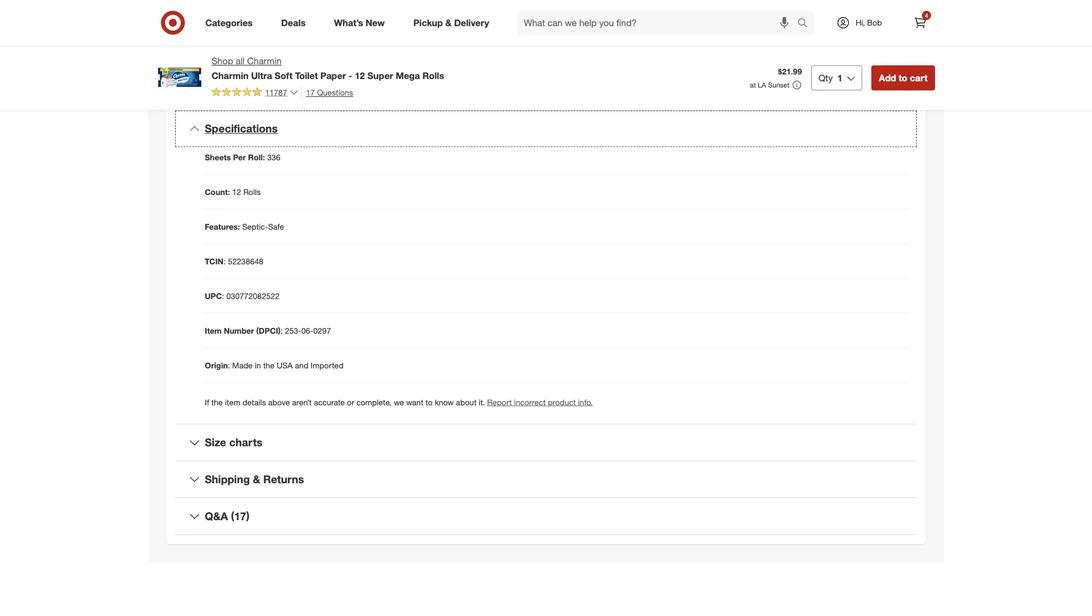 Task type: describe. For each thing, give the bounding box(es) containing it.
030772082522
[[226, 291, 280, 301]]

0297
[[313, 326, 331, 336]]

report incorrect product info. button
[[487, 397, 593, 408]]

qty
[[819, 72, 833, 83]]

0 horizontal spatial the
[[211, 397, 223, 407]]

shop all charmin charmin ultra soft toilet paper - 12 super mega rolls
[[212, 55, 444, 81]]

features:
[[205, 222, 240, 232]]

pickup
[[413, 17, 443, 28]]

septic-
[[242, 222, 268, 232]]

what's new link
[[324, 10, 399, 35]]

above
[[268, 397, 290, 407]]

bob
[[867, 18, 882, 28]]

253-
[[285, 326, 301, 336]]

item for this
[[566, 39, 593, 55]]

12 inside shop all charmin charmin ultra soft toilet paper - 12 super mega rolls
[[355, 70, 365, 81]]

if
[[205, 397, 209, 407]]

specifications button
[[175, 111, 917, 147]]

upc
[[205, 291, 222, 301]]

specifications
[[205, 122, 278, 135]]

11787
[[265, 87, 287, 97]]

item number (dpci) : 253-06-0297
[[205, 326, 331, 336]]

about this item
[[499, 39, 593, 55]]

item for the
[[225, 397, 240, 407]]

made
[[232, 360, 253, 370]]

about
[[499, 39, 536, 55]]

what's
[[334, 17, 363, 28]]

origin : made in the usa and imported
[[205, 360, 344, 370]]

ultra
[[251, 70, 272, 81]]

and
[[295, 360, 308, 370]]

0 vertical spatial charmin
[[247, 55, 282, 67]]

categories
[[205, 17, 253, 28]]

cart
[[910, 72, 928, 83]]

shipping & returns button
[[175, 462, 917, 498]]

count:
[[205, 187, 230, 197]]

what's new
[[334, 17, 385, 28]]

shipping & returns
[[205, 473, 304, 486]]

upc : 030772082522
[[205, 291, 280, 301]]

size charts
[[205, 436, 263, 449]]

17 questions link
[[301, 86, 353, 99]]

06-
[[301, 326, 313, 336]]

number
[[224, 326, 254, 336]]

questions
[[317, 87, 353, 97]]

deals
[[281, 17, 306, 28]]

in
[[255, 360, 261, 370]]

-
[[349, 70, 352, 81]]

add to cart
[[879, 72, 928, 83]]

roll:
[[248, 152, 265, 162]]

search button
[[793, 10, 820, 38]]

if the item details above aren't accurate or complete, we want to know about it. report incorrect product info.
[[205, 397, 593, 407]]

4
[[925, 12, 928, 19]]

search
[[793, 18, 820, 29]]

origin
[[205, 360, 228, 370]]

mega
[[396, 70, 420, 81]]

shipping
[[205, 473, 250, 486]]

& for shipping
[[253, 473, 260, 486]]

at
[[750, 81, 756, 89]]

sheets per roll: 336
[[205, 152, 281, 162]]

new
[[366, 17, 385, 28]]

hi,
[[856, 18, 865, 28]]

sheets
[[205, 152, 231, 162]]

q&a (17) button
[[175, 498, 917, 535]]

safe
[[268, 222, 284, 232]]

about
[[456, 397, 477, 407]]

(dpci)
[[256, 326, 281, 336]]

size charts button
[[175, 425, 917, 461]]

delivery
[[454, 17, 489, 28]]

info.
[[578, 397, 593, 407]]



Task type: locate. For each thing, give the bounding box(es) containing it.
categories link
[[196, 10, 267, 35]]

0 horizontal spatial to
[[426, 397, 433, 407]]

52238648
[[228, 256, 263, 266]]

0 vertical spatial &
[[445, 17, 452, 28]]

12 right the count:
[[232, 187, 241, 197]]

accurate
[[314, 397, 345, 407]]

toilet
[[295, 70, 318, 81]]

charmin
[[247, 55, 282, 67], [212, 70, 249, 81]]

1 horizontal spatial rolls
[[423, 70, 444, 81]]

& left returns
[[253, 473, 260, 486]]

qty 1
[[819, 72, 843, 83]]

1 horizontal spatial to
[[899, 72, 908, 83]]

1 vertical spatial &
[[253, 473, 260, 486]]

rolls right the count:
[[243, 187, 261, 197]]

features: septic-safe
[[205, 222, 284, 232]]

1 vertical spatial to
[[426, 397, 433, 407]]

1
[[838, 72, 843, 83]]

size
[[205, 436, 226, 449]]

tcin
[[205, 256, 224, 266]]

: left 52238648
[[224, 256, 226, 266]]

pickup & delivery
[[413, 17, 489, 28]]

(17)
[[231, 510, 250, 523]]

to right want
[[426, 397, 433, 407]]

&
[[445, 17, 452, 28], [253, 473, 260, 486]]

4 link
[[908, 10, 933, 35]]

336
[[267, 152, 281, 162]]

charmin down shop
[[212, 70, 249, 81]]

: for made
[[228, 360, 230, 370]]

this
[[540, 39, 563, 55]]

0 horizontal spatial item
[[225, 397, 240, 407]]

know
[[435, 397, 454, 407]]

1 vertical spatial charmin
[[212, 70, 249, 81]]

& right pickup
[[445, 17, 452, 28]]

to right add
[[899, 72, 908, 83]]

q&a
[[205, 510, 228, 523]]

per
[[233, 152, 246, 162]]

0 horizontal spatial &
[[253, 473, 260, 486]]

or
[[347, 397, 354, 407]]

0 vertical spatial 12
[[355, 70, 365, 81]]

shop
[[212, 55, 233, 67]]

all
[[236, 55, 245, 67]]

What can we help you find? suggestions appear below search field
[[517, 10, 801, 35]]

super
[[368, 70, 393, 81]]

0 horizontal spatial 12
[[232, 187, 241, 197]]

hi, bob
[[856, 18, 882, 28]]

pickup & delivery link
[[404, 10, 504, 35]]

& for pickup
[[445, 17, 452, 28]]

the right if
[[211, 397, 223, 407]]

tcin : 52238648
[[205, 256, 263, 266]]

rolls inside shop all charmin charmin ultra soft toilet paper - 12 super mega rolls
[[423, 70, 444, 81]]

1 horizontal spatial &
[[445, 17, 452, 28]]

item left "details"
[[225, 397, 240, 407]]

0 vertical spatial rolls
[[423, 70, 444, 81]]

complete,
[[357, 397, 392, 407]]

: for 52238648
[[224, 256, 226, 266]]

incorrect
[[514, 397, 546, 407]]

deals link
[[272, 10, 320, 35]]

12 right the -
[[355, 70, 365, 81]]

1 vertical spatial 12
[[232, 187, 241, 197]]

:
[[224, 256, 226, 266], [222, 291, 224, 301], [281, 326, 283, 336], [228, 360, 230, 370]]

we
[[394, 397, 404, 407]]

it.
[[479, 397, 485, 407]]

17
[[306, 87, 315, 97]]

1 horizontal spatial 12
[[355, 70, 365, 81]]

$21.99
[[778, 67, 802, 77]]

the right in
[[263, 360, 275, 370]]

1 vertical spatial item
[[225, 397, 240, 407]]

0 vertical spatial the
[[263, 360, 275, 370]]

0 horizontal spatial rolls
[[243, 187, 261, 197]]

0 vertical spatial item
[[566, 39, 593, 55]]

& inside dropdown button
[[253, 473, 260, 486]]

usa
[[277, 360, 293, 370]]

0 vertical spatial to
[[899, 72, 908, 83]]

11787 link
[[212, 86, 299, 100]]

q&a (17)
[[205, 510, 250, 523]]

charts
[[229, 436, 263, 449]]

charmin up ultra
[[247, 55, 282, 67]]

1 vertical spatial the
[[211, 397, 223, 407]]

the
[[263, 360, 275, 370], [211, 397, 223, 407]]

imported
[[311, 360, 344, 370]]

count: 12 rolls
[[205, 187, 261, 197]]

: left made
[[228, 360, 230, 370]]

1 horizontal spatial the
[[263, 360, 275, 370]]

sunset
[[768, 81, 790, 89]]

add to cart button
[[872, 65, 935, 90]]

soft
[[275, 70, 293, 81]]

: left 253- at the bottom of page
[[281, 326, 283, 336]]

item right this
[[566, 39, 593, 55]]

details
[[243, 397, 266, 407]]

: for 030772082522
[[222, 291, 224, 301]]

1 vertical spatial rolls
[[243, 187, 261, 197]]

12
[[355, 70, 365, 81], [232, 187, 241, 197]]

returns
[[263, 473, 304, 486]]

aren't
[[292, 397, 312, 407]]

1 horizontal spatial item
[[566, 39, 593, 55]]

17 questions
[[306, 87, 353, 97]]

image of charmin ultra soft toilet paper - 12 super mega rolls image
[[157, 55, 203, 100]]

to inside button
[[899, 72, 908, 83]]

la
[[758, 81, 766, 89]]

rolls right mega
[[423, 70, 444, 81]]

product
[[548, 397, 576, 407]]

paper
[[321, 70, 346, 81]]

want
[[406, 397, 423, 407]]

report
[[487, 397, 512, 407]]

rolls
[[423, 70, 444, 81], [243, 187, 261, 197]]

: left 030772082522
[[222, 291, 224, 301]]



Task type: vqa. For each thing, say whether or not it's contained in the screenshot.
the bottommost to
yes



